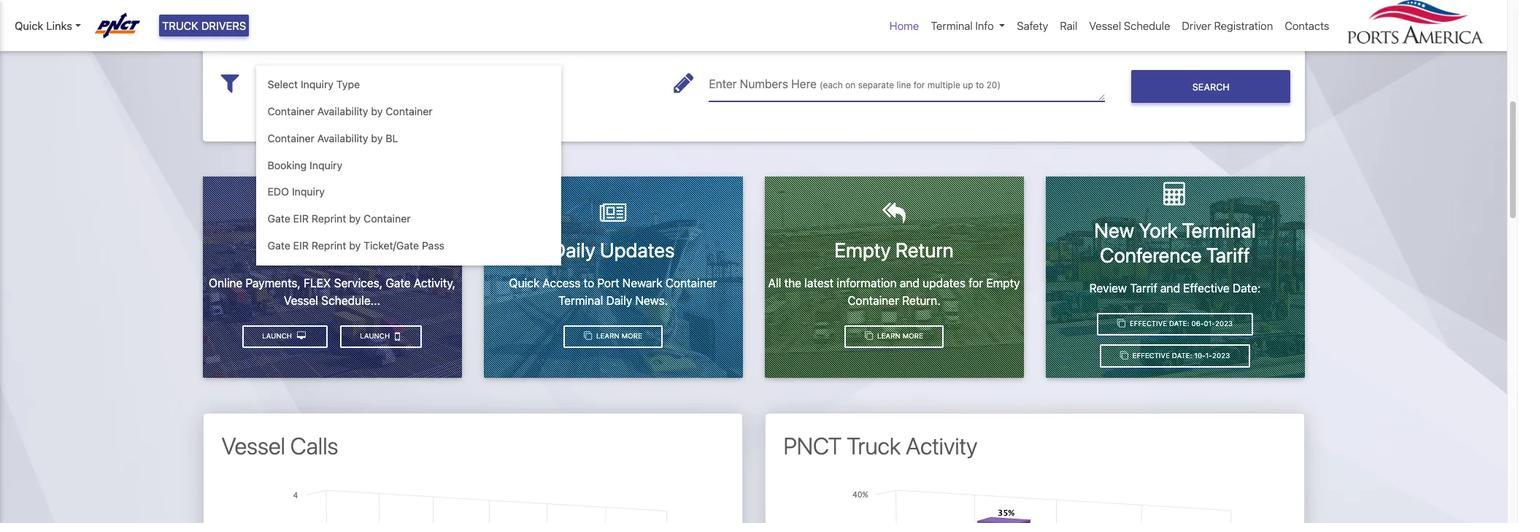 Task type: vqa. For each thing, say whether or not it's contained in the screenshot.
Online Payments, FLEX Services, Gate Activity, Vessel Schedule...
yes



Task type: locate. For each thing, give the bounding box(es) containing it.
and
[[900, 276, 920, 289], [1160, 281, 1180, 294]]

truck inside 'link'
[[162, 19, 198, 32]]

1 learn from the left
[[596, 332, 619, 340]]

0 horizontal spatial quick
[[15, 19, 43, 32]]

tos
[[262, 238, 301, 262]]

new
[[1094, 218, 1134, 243]]

clone image down all the latest information and updates for empty container return. at right bottom
[[865, 332, 873, 340]]

rail link
[[1054, 12, 1083, 40]]

clone image
[[1117, 320, 1125, 328], [865, 332, 873, 340]]

0 horizontal spatial daily
[[552, 238, 595, 262]]

more
[[622, 332, 642, 340], [903, 332, 923, 340]]

date: down tariff
[[1233, 281, 1261, 294]]

inquiry
[[301, 78, 334, 91], [310, 159, 342, 171], [292, 186, 325, 198]]

2 horizontal spatial terminal
[[1182, 218, 1256, 243]]

terminal up tariff
[[1182, 218, 1256, 243]]

1 vertical spatial quick
[[509, 276, 540, 289]]

0 vertical spatial truck
[[162, 19, 198, 32]]

reprint
[[312, 213, 346, 225], [312, 239, 346, 252]]

1 launch from the left
[[360, 332, 392, 340]]

quick inside quick access to port newark container terminal daily news.
[[509, 276, 540, 289]]

effective down effective date: 06-01-2023 link
[[1133, 352, 1170, 360]]

1 horizontal spatial learn more link
[[845, 325, 943, 348]]

launch for mobile icon
[[360, 332, 392, 340]]

1 horizontal spatial launch
[[360, 332, 392, 340]]

date:
[[1233, 281, 1261, 294], [1169, 320, 1189, 328], [1172, 352, 1192, 360]]

clone image for learn more
[[584, 332, 592, 340]]

0 vertical spatial vessel
[[1089, 19, 1121, 32]]

2 more from the left
[[903, 332, 923, 340]]

1 horizontal spatial for
[[969, 276, 983, 289]]

more down news.
[[622, 332, 642, 340]]

2 vertical spatial inquiry
[[292, 186, 325, 198]]

for
[[914, 80, 925, 91], [969, 276, 983, 289]]

2023 right 06-
[[1215, 320, 1233, 328]]

line
[[897, 80, 911, 91]]

clone image inside effective date: 06-01-2023 link
[[1117, 320, 1125, 328]]

2 learn more from the left
[[875, 332, 923, 340]]

2023 inside effective date: 06-01-2023 link
[[1215, 320, 1233, 328]]

news.
[[635, 294, 668, 307]]

vessel schedule
[[1089, 19, 1170, 32]]

eir down edo inquiry
[[293, 213, 309, 225]]

availability down container availability by container
[[317, 132, 368, 144]]

vessel for calls
[[222, 432, 285, 460]]

1 eir from the top
[[293, 213, 309, 225]]

edo inquiry
[[267, 186, 325, 198]]

availability for container
[[317, 105, 368, 118]]

for inside enter numbers here (each on separate line for multiple up to 20)
[[914, 80, 925, 91]]

1 vertical spatial empty
[[986, 276, 1020, 289]]

2023 inside effective date: 10-1-2023 link
[[1212, 352, 1230, 360]]

0 vertical spatial empty
[[834, 238, 891, 262]]

2 availability from the top
[[317, 132, 368, 144]]

1 vertical spatial availability
[[317, 132, 368, 144]]

1 horizontal spatial truck
[[847, 432, 901, 460]]

daily down port
[[606, 294, 632, 307]]

inquiry for select
[[301, 78, 334, 91]]

access
[[543, 276, 581, 289]]

launch left desktop image
[[262, 332, 294, 340]]

0 vertical spatial eir
[[293, 213, 309, 225]]

empty up information
[[834, 238, 891, 262]]

launch link down schedule...
[[340, 325, 422, 348]]

0 horizontal spatial learn
[[596, 332, 619, 340]]

0 horizontal spatial clone image
[[584, 332, 592, 340]]

gate down edo
[[267, 213, 290, 225]]

1 vertical spatial vessel
[[284, 294, 318, 307]]

1 reprint from the top
[[312, 213, 346, 225]]

learn
[[596, 332, 619, 340], [877, 332, 900, 340]]

1 vertical spatial effective
[[1130, 320, 1167, 328]]

0 horizontal spatial launch link
[[242, 325, 328, 348]]

container down information
[[848, 294, 899, 307]]

to
[[976, 80, 984, 91], [584, 276, 594, 289]]

1 vertical spatial 2023
[[1212, 352, 1230, 360]]

2 learn from the left
[[877, 332, 900, 340]]

multiple
[[927, 80, 960, 91]]

vessel left calls
[[222, 432, 285, 460]]

2 vertical spatial gate
[[386, 276, 411, 289]]

launch
[[360, 332, 392, 340], [262, 332, 294, 340]]

0 horizontal spatial for
[[914, 80, 925, 91]]

empty inside all the latest information and updates for empty container return.
[[986, 276, 1020, 289]]

eir up flex
[[293, 239, 309, 252]]

learn down quick access to port newark container terminal daily news.
[[596, 332, 619, 340]]

clone image
[[584, 332, 592, 340], [1120, 352, 1128, 360]]

inquiry left type
[[301, 78, 334, 91]]

1 learn more from the left
[[594, 332, 642, 340]]

1 vertical spatial daily
[[606, 294, 632, 307]]

quick left links
[[15, 19, 43, 32]]

container up news.
[[666, 276, 717, 289]]

edo
[[267, 186, 289, 198]]

more down return.
[[903, 332, 923, 340]]

launch link down the payments,
[[242, 325, 328, 348]]

truck
[[162, 19, 198, 32], [847, 432, 901, 460]]

for right updates
[[969, 276, 983, 289]]

1 availability from the top
[[317, 105, 368, 118]]

effective up 01-
[[1183, 281, 1230, 294]]

inquiry down "booking inquiry"
[[292, 186, 325, 198]]

1 horizontal spatial learn
[[877, 332, 900, 340]]

clone image inside effective date: 10-1-2023 link
[[1120, 352, 1128, 360]]

0 vertical spatial quick
[[15, 19, 43, 32]]

container availability by container
[[267, 105, 433, 118]]

search
[[1192, 82, 1230, 93]]

learn more link
[[564, 325, 662, 348], [845, 325, 943, 348]]

0 vertical spatial for
[[914, 80, 925, 91]]

0 vertical spatial clone image
[[1117, 320, 1125, 328]]

gate up the payments,
[[267, 239, 290, 252]]

gate left activity,
[[386, 276, 411, 289]]

availability for bl
[[317, 132, 368, 144]]

terminal inside quick access to port newark container terminal daily news.
[[558, 294, 603, 307]]

driver
[[1182, 19, 1211, 32]]

learn more link down quick access to port newark container terminal daily news.
[[564, 325, 662, 348]]

effective down tarrif
[[1130, 320, 1167, 328]]

06-
[[1191, 320, 1204, 328]]

truck left drivers
[[162, 19, 198, 32]]

learn more down quick access to port newark container terminal daily news.
[[594, 332, 642, 340]]

1 horizontal spatial empty
[[986, 276, 1020, 289]]

1 horizontal spatial quick
[[509, 276, 540, 289]]

more for updates
[[622, 332, 642, 340]]

vessel down flex
[[284, 294, 318, 307]]

terminal
[[931, 19, 973, 32], [1182, 218, 1256, 243], [558, 294, 603, 307]]

activity
[[906, 432, 977, 460]]

empty
[[834, 238, 891, 262], [986, 276, 1020, 289]]

launch link
[[340, 325, 422, 348], [242, 325, 328, 348]]

1 learn more link from the left
[[564, 325, 662, 348]]

1 vertical spatial date:
[[1169, 320, 1189, 328]]

reprint down gate eir reprint by container
[[312, 239, 346, 252]]

review
[[1089, 281, 1127, 294]]

newark
[[622, 276, 662, 289]]

reprint for ticket/gate
[[312, 239, 346, 252]]

to inside enter numbers here (each on separate line for multiple up to 20)
[[976, 80, 984, 91]]

gate eir reprint by ticket/gate pass
[[267, 239, 445, 252]]

learn more link down all the latest information and updates for empty container return. at right bottom
[[845, 325, 943, 348]]

0 horizontal spatial launch
[[262, 332, 294, 340]]

1 horizontal spatial clone image
[[1117, 320, 1125, 328]]

0 vertical spatial to
[[976, 80, 984, 91]]

and right tarrif
[[1160, 281, 1180, 294]]

availability down type
[[317, 105, 368, 118]]

0 horizontal spatial more
[[622, 332, 642, 340]]

for right line
[[914, 80, 925, 91]]

1 horizontal spatial terminal
[[931, 19, 973, 32]]

2023
[[1215, 320, 1233, 328], [1212, 352, 1230, 360]]

truck right pnct at the bottom
[[847, 432, 901, 460]]

1 vertical spatial inquiry
[[310, 159, 342, 171]]

0 vertical spatial gate
[[267, 213, 290, 225]]

inquiry down container availability by bl
[[310, 159, 342, 171]]

vessel calls
[[222, 432, 338, 460]]

quick access to port newark container terminal daily news.
[[509, 276, 717, 307]]

daily up access
[[552, 238, 595, 262]]

0 horizontal spatial terminal
[[558, 294, 603, 307]]

to right up
[[976, 80, 984, 91]]

1 vertical spatial to
[[584, 276, 594, 289]]

date: left 06-
[[1169, 320, 1189, 328]]

0 horizontal spatial learn more
[[594, 332, 642, 340]]

for inside all the latest information and updates for empty container return.
[[969, 276, 983, 289]]

20)
[[986, 80, 1001, 91]]

1 horizontal spatial launch link
[[340, 325, 422, 348]]

registration
[[1214, 19, 1273, 32]]

0 vertical spatial clone image
[[584, 332, 592, 340]]

0 vertical spatial inquiry
[[301, 78, 334, 91]]

2 reprint from the top
[[312, 239, 346, 252]]

0 horizontal spatial empty
[[834, 238, 891, 262]]

daily
[[552, 238, 595, 262], [606, 294, 632, 307]]

new york terminal conference tariff
[[1094, 218, 1256, 267]]

1 horizontal spatial more
[[903, 332, 923, 340]]

2 learn more link from the left
[[845, 325, 943, 348]]

1 vertical spatial eir
[[293, 239, 309, 252]]

effective for effective date: 06-01-2023
[[1130, 320, 1167, 328]]

gate for gate eir reprint by container
[[267, 213, 290, 225]]

container
[[267, 105, 315, 118], [386, 105, 433, 118], [267, 132, 315, 144], [364, 213, 411, 225], [666, 276, 717, 289], [848, 294, 899, 307]]

reprint up web
[[312, 213, 346, 225]]

0 horizontal spatial truck
[[162, 19, 198, 32]]

ticket/gate
[[364, 239, 419, 252]]

clone image left effective date: 10-1-2023
[[1120, 352, 1128, 360]]

1 vertical spatial terminal
[[1182, 218, 1256, 243]]

0 vertical spatial 2023
[[1215, 320, 1233, 328]]

1 horizontal spatial to
[[976, 80, 984, 91]]

0 horizontal spatial clone image
[[865, 332, 873, 340]]

2 launch link from the left
[[242, 325, 328, 348]]

2 launch from the left
[[262, 332, 294, 340]]

eir for gate eir reprint by container
[[293, 213, 309, 225]]

1 horizontal spatial clone image
[[1120, 352, 1128, 360]]

1 more from the left
[[622, 332, 642, 340]]

learn more down return.
[[875, 332, 923, 340]]

quick inside quick links 'link'
[[15, 19, 43, 32]]

quick for quick access to port newark container terminal daily news.
[[509, 276, 540, 289]]

activity,
[[414, 276, 455, 289]]

learn more
[[594, 332, 642, 340], [875, 332, 923, 340]]

web
[[306, 238, 346, 262]]

1 vertical spatial reprint
[[312, 239, 346, 252]]

None text field
[[256, 66, 561, 102], [709, 66, 1105, 102], [256, 66, 561, 102], [709, 66, 1105, 102]]

truck drivers link
[[159, 15, 249, 37]]

0 vertical spatial availability
[[317, 105, 368, 118]]

select inquiry type
[[267, 78, 360, 91]]

launch left mobile icon
[[360, 332, 392, 340]]

1 horizontal spatial and
[[1160, 281, 1180, 294]]

clone image down quick access to port newark container terminal daily news.
[[584, 332, 592, 340]]

container up ticket/gate
[[364, 213, 411, 225]]

the
[[784, 276, 801, 289]]

terminal down access
[[558, 294, 603, 307]]

port
[[597, 276, 619, 289]]

tarrif
[[1130, 281, 1157, 294]]

0 vertical spatial reprint
[[312, 213, 346, 225]]

terminal info link
[[925, 12, 1011, 40]]

eir
[[293, 213, 309, 225], [293, 239, 309, 252]]

and up return.
[[900, 276, 920, 289]]

vessel right rail
[[1089, 19, 1121, 32]]

1 vertical spatial clone image
[[1120, 352, 1128, 360]]

2023 right 10-
[[1212, 352, 1230, 360]]

learn for return
[[877, 332, 900, 340]]

2 vertical spatial effective
[[1133, 352, 1170, 360]]

empty right updates
[[986, 276, 1020, 289]]

launch for desktop image
[[262, 332, 294, 340]]

2 vertical spatial vessel
[[222, 432, 285, 460]]

terminal info
[[931, 19, 994, 32]]

updates
[[600, 238, 675, 262]]

0 horizontal spatial and
[[900, 276, 920, 289]]

updates
[[923, 276, 966, 289]]

clone image down review
[[1117, 320, 1125, 328]]

2 eir from the top
[[293, 239, 309, 252]]

booking
[[267, 159, 307, 171]]

quick left access
[[509, 276, 540, 289]]

0 horizontal spatial to
[[584, 276, 594, 289]]

terminal left info
[[931, 19, 973, 32]]

driver registration
[[1182, 19, 1273, 32]]

1 vertical spatial clone image
[[865, 332, 873, 340]]

to inside quick access to port newark container terminal daily news.
[[584, 276, 594, 289]]

drivers
[[201, 19, 246, 32]]

1 vertical spatial gate
[[267, 239, 290, 252]]

1 vertical spatial for
[[969, 276, 983, 289]]

2 vertical spatial terminal
[[558, 294, 603, 307]]

2 vertical spatial date:
[[1172, 352, 1192, 360]]

learn down all the latest information and updates for empty container return. at right bottom
[[877, 332, 900, 340]]

1 horizontal spatial learn more
[[875, 332, 923, 340]]

date: left 10-
[[1172, 352, 1192, 360]]

to left port
[[584, 276, 594, 289]]

date: for 01-
[[1169, 320, 1189, 328]]

gate
[[267, 213, 290, 225], [267, 239, 290, 252], [386, 276, 411, 289]]

1 horizontal spatial daily
[[606, 294, 632, 307]]

(each
[[820, 80, 843, 91]]

type
[[336, 78, 360, 91]]

0 horizontal spatial learn more link
[[564, 325, 662, 348]]



Task type: describe. For each thing, give the bounding box(es) containing it.
by up the gate eir reprint by ticket/gate pass
[[349, 213, 361, 225]]

truck drivers
[[162, 19, 246, 32]]

container availability by bl
[[267, 132, 398, 144]]

container up bl
[[386, 105, 433, 118]]

learn more link for return
[[845, 325, 943, 348]]

by left bl
[[371, 132, 383, 144]]

quick for quick links
[[15, 19, 43, 32]]

gate inside online payments, flex services, gate activity, vessel schedule...
[[386, 276, 411, 289]]

gate for gate eir reprint by ticket/gate pass
[[267, 239, 290, 252]]

online
[[209, 276, 243, 289]]

home link
[[884, 12, 925, 40]]

0 vertical spatial effective
[[1183, 281, 1230, 294]]

clone image for new york terminal conference tariff
[[1117, 320, 1125, 328]]

mobile image
[[395, 330, 400, 342]]

driver registration link
[[1176, 12, 1279, 40]]

▼
[[555, 78, 561, 89]]

learn for updates
[[596, 332, 619, 340]]

empty return
[[834, 238, 954, 262]]

by right web
[[349, 239, 361, 252]]

contacts link
[[1279, 12, 1335, 40]]

online payments, flex services, gate activity, vessel schedule...
[[209, 276, 455, 307]]

1-
[[1206, 352, 1212, 360]]

all
[[768, 276, 781, 289]]

pnct
[[783, 432, 842, 460]]

eir for gate eir reprint by ticket/gate pass
[[293, 239, 309, 252]]

container up booking
[[267, 132, 315, 144]]

schedule
[[1124, 19, 1170, 32]]

info
[[975, 19, 994, 32]]

pass
[[422, 239, 445, 252]]

effective date: 10-1-2023
[[1131, 352, 1230, 360]]

rail
[[1060, 19, 1077, 32]]

learn more for updates
[[594, 332, 642, 340]]

services,
[[334, 276, 383, 289]]

2023 for 1-
[[1212, 352, 1230, 360]]

desktop image
[[297, 332, 306, 340]]

effective for effective date: 10-1-2023
[[1133, 352, 1170, 360]]

return
[[895, 238, 954, 262]]

bl
[[386, 132, 398, 144]]

effective date: 06-01-2023 link
[[1097, 313, 1253, 336]]

quick links link
[[15, 17, 81, 34]]

vessel schedule link
[[1083, 12, 1176, 40]]

date: for 1-
[[1172, 352, 1192, 360]]

effective date: 06-01-2023
[[1128, 320, 1233, 328]]

information
[[837, 276, 897, 289]]

daily updates
[[552, 238, 675, 262]]

daily inside quick access to port newark container terminal daily news.
[[606, 294, 632, 307]]

vessel for schedule
[[1089, 19, 1121, 32]]

gate eir reprint by container
[[267, 213, 411, 225]]

latest
[[804, 276, 834, 289]]

contacts
[[1285, 19, 1329, 32]]

separate
[[858, 80, 894, 91]]

up
[[963, 80, 973, 91]]

inquiry for edo
[[292, 186, 325, 198]]

quick links
[[15, 19, 72, 32]]

safety link
[[1011, 12, 1054, 40]]

links
[[46, 19, 72, 32]]

vessel inside online payments, flex services, gate activity, vessel schedule...
[[284, 294, 318, 307]]

0 vertical spatial daily
[[552, 238, 595, 262]]

all the latest information and updates for empty container return.
[[768, 276, 1020, 307]]

1 vertical spatial truck
[[847, 432, 901, 460]]

schedule...
[[321, 294, 380, 307]]

payments,
[[246, 276, 301, 289]]

safety
[[1017, 19, 1048, 32]]

booking inquiry
[[267, 159, 342, 171]]

on
[[845, 80, 856, 91]]

tariff
[[1206, 243, 1250, 267]]

and inside all the latest information and updates for empty container return.
[[900, 276, 920, 289]]

select
[[267, 78, 298, 91]]

container down the select
[[267, 105, 315, 118]]

york
[[1139, 218, 1178, 243]]

clone image for effective date: 10-1-2023
[[1120, 352, 1128, 360]]

enter numbers here (each on separate line for multiple up to 20)
[[709, 77, 1001, 91]]

container inside quick access to port newark container terminal daily news.
[[666, 276, 717, 289]]

conference
[[1100, 243, 1202, 267]]

learn more link for updates
[[564, 325, 662, 348]]

0 vertical spatial date:
[[1233, 281, 1261, 294]]

terminal inside new york terminal conference tariff
[[1182, 218, 1256, 243]]

clone image for empty return
[[865, 332, 873, 340]]

tos web portal
[[262, 238, 402, 262]]

here
[[791, 77, 817, 91]]

inquiry for booking
[[310, 159, 342, 171]]

0 vertical spatial terminal
[[931, 19, 973, 32]]

home
[[890, 19, 919, 32]]

numbers
[[740, 77, 788, 91]]

10-
[[1194, 352, 1206, 360]]

by up container availability by bl
[[371, 105, 383, 118]]

calls
[[290, 432, 338, 460]]

more for return
[[903, 332, 923, 340]]

1 launch link from the left
[[340, 325, 422, 348]]

learn more for return
[[875, 332, 923, 340]]

enter
[[709, 77, 737, 91]]

portal
[[351, 238, 402, 262]]

01-
[[1204, 320, 1215, 328]]

2023 for 01-
[[1215, 320, 1233, 328]]

flex
[[304, 276, 331, 289]]

search button
[[1131, 70, 1291, 103]]

effective date: 10-1-2023 link
[[1100, 345, 1250, 368]]

pnct truck activity
[[783, 432, 977, 460]]

container inside all the latest information and updates for empty container return.
[[848, 294, 899, 307]]

reprint for container
[[312, 213, 346, 225]]

return.
[[902, 294, 941, 307]]

review tarrif and effective date:
[[1089, 281, 1261, 294]]



